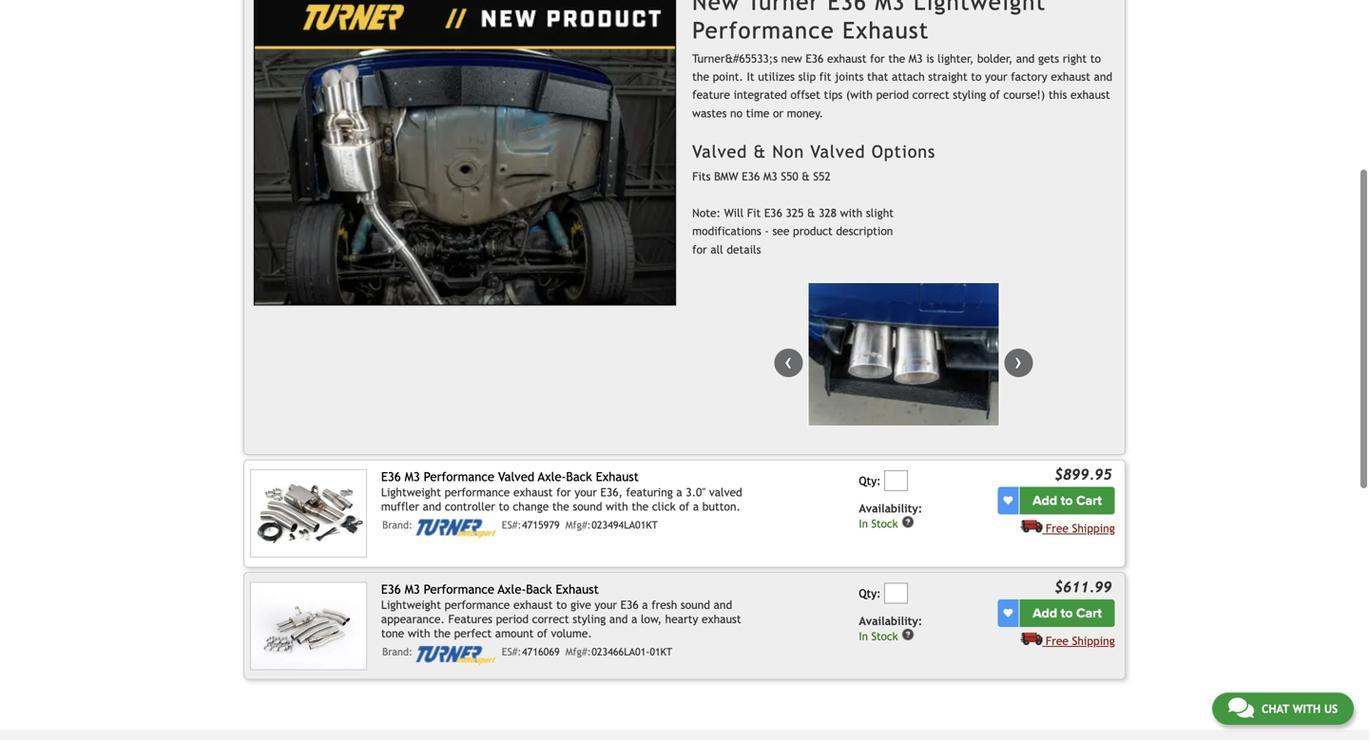 Task type: locate. For each thing, give the bounding box(es) containing it.
add up free shipping image
[[1033, 493, 1058, 509]]

es#4716069 - 023466la01-01kt - e36 m3 performance axle-back exhaust - lightweight performance exhaust to give your e36 a fresh sound and appearance. features period correct styling and a low, hearty exhaust tone with the perfect amount of volume. - turner motorsport - bmw image
[[250, 583, 367, 671]]

2 cart from the top
[[1077, 606, 1102, 622]]

styling down give
[[573, 613, 606, 626]]

0 vertical spatial exhaust
[[843, 17, 930, 44]]

2 vertical spatial for
[[557, 486, 571, 499]]

of inside 'e36 m3 performance axle-back exhaust lightweight performance exhaust to give your e36 a fresh sound and appearance. features period correct styling and a low, hearty exhaust tone with the perfect amount of volume.'
[[537, 627, 548, 640]]

qty:
[[859, 475, 881, 488], [859, 587, 881, 601]]

0 vertical spatial add to cart
[[1033, 493, 1102, 509]]

1 vertical spatial styling
[[573, 613, 606, 626]]

0 horizontal spatial of
[[537, 627, 548, 640]]

m3
[[876, 0, 906, 15], [909, 52, 923, 65], [764, 170, 778, 183], [405, 470, 420, 485], [405, 583, 420, 597]]

es#: down amount
[[502, 647, 522, 659]]

exhaust inside 'e36 m3 performance axle-back exhaust lightweight performance exhaust to give your e36 a fresh sound and appearance. features period correct styling and a low, hearty exhaust tone with the perfect amount of volume.'
[[556, 583, 599, 597]]

for left all
[[693, 243, 707, 256]]

es#: down change
[[502, 520, 522, 532]]

exhaust up e36,
[[596, 470, 639, 485]]

1 horizontal spatial sound
[[681, 599, 710, 612]]

e36 inside e36 m3 performance valved axle-back exhaust lightweight performance exhaust for your e36, featuring a 3.0" valved muffler and controller to change the sound with the click of a button.
[[381, 470, 401, 485]]

2 horizontal spatial of
[[990, 88, 1000, 102]]

your for $611.99
[[595, 599, 617, 612]]

valved
[[693, 142, 748, 162], [811, 142, 866, 162], [498, 470, 535, 485]]

2 shipping from the top
[[1073, 635, 1115, 648]]

mfg#: down the volume.
[[566, 647, 591, 659]]

1 vertical spatial turner motorsport - corporate logo image
[[416, 647, 496, 666]]

lightweight
[[914, 0, 1047, 15], [381, 486, 441, 499], [381, 599, 441, 612]]

-
[[765, 225, 769, 238]]

in left question sign icon
[[859, 631, 868, 644]]

0 vertical spatial turner motorsport - corporate logo image
[[416, 520, 496, 539]]

add to cart down the $611.99
[[1033, 606, 1102, 622]]

m3 up muffler
[[405, 470, 420, 485]]

with down appearance.
[[408, 627, 430, 640]]

1 vertical spatial of
[[679, 500, 690, 514]]

volume.
[[551, 627, 592, 640]]

free shipping right free shipping icon
[[1046, 635, 1115, 648]]

0 vertical spatial styling
[[953, 88, 987, 102]]

1 vertical spatial sound
[[681, 599, 710, 612]]

stock left question sign image
[[872, 518, 898, 531]]

with inside e36 m3 performance valved axle-back exhaust lightweight performance exhaust for your e36, featuring a 3.0" valved muffler and controller to change the sound with the click of a button.
[[606, 500, 628, 514]]

to left give
[[557, 599, 567, 612]]

0 vertical spatial stock
[[872, 518, 898, 531]]

add for $899.95
[[1033, 493, 1058, 509]]

0 horizontal spatial axle-
[[498, 583, 526, 597]]

mfg#: right 4715979
[[566, 520, 591, 532]]

2 qty: from the top
[[859, 587, 881, 601]]

2 vertical spatial of
[[537, 627, 548, 640]]

2 availability: in stock from the top
[[859, 615, 923, 644]]

1 vertical spatial stock
[[872, 631, 898, 644]]

valved for e36 m3 performance valved axle-back exhaust lightweight performance exhaust for your e36, featuring a 3.0" valved muffler and controller to change the sound with the click of a button.
[[498, 470, 535, 485]]

add to wish list image
[[1004, 497, 1013, 506]]

new
[[782, 52, 803, 65]]

and right fresh
[[714, 599, 733, 612]]

1 vertical spatial qty:
[[859, 587, 881, 601]]

1 vertical spatial back
[[526, 583, 552, 597]]

exhaust
[[843, 17, 930, 44], [596, 470, 639, 485], [556, 583, 599, 597]]

0 vertical spatial free shipping
[[1046, 522, 1115, 536]]

turner motorsport - corporate logo image for $611.99
[[416, 647, 496, 666]]

all
[[711, 243, 724, 256]]

and inside e36 m3 performance valved axle-back exhaust lightweight performance exhaust for your e36, featuring a 3.0" valved muffler and controller to change the sound with the click of a button.
[[423, 500, 442, 514]]

free right free shipping image
[[1046, 522, 1069, 536]]

performance inside 'e36 m3 performance axle-back exhaust lightweight performance exhaust to give your e36 a fresh sound and appearance. features period correct styling and a low, hearty exhaust tone with the perfect amount of volume.'
[[424, 583, 495, 597]]

328
[[819, 206, 837, 220]]

1 horizontal spatial of
[[679, 500, 690, 514]]

1 horizontal spatial for
[[693, 243, 707, 256]]

add up free shipping icon
[[1033, 606, 1058, 622]]

exhaust up change
[[514, 486, 553, 499]]

lightweight up bolder,
[[914, 0, 1047, 15]]

to down bolder,
[[971, 70, 982, 83]]

with up description
[[840, 206, 863, 220]]

question sign image
[[902, 516, 915, 529]]

this
[[1049, 88, 1068, 102]]

cart
[[1077, 493, 1102, 509], [1077, 606, 1102, 622]]

valved & non valved options
[[693, 142, 936, 162]]

period
[[877, 88, 909, 102], [496, 613, 529, 626]]

time
[[746, 106, 770, 120]]

1 horizontal spatial back
[[566, 470, 592, 485]]

0 vertical spatial period
[[877, 88, 909, 102]]

sound up hearty
[[681, 599, 710, 612]]

free shipping for $899.95
[[1046, 522, 1115, 536]]

‹
[[785, 349, 793, 374]]

2 vertical spatial &
[[808, 206, 816, 220]]

1 cart from the top
[[1077, 493, 1102, 509]]

0 horizontal spatial styling
[[573, 613, 606, 626]]

qty: for $899.95
[[859, 475, 881, 488]]

1 vertical spatial availability: in stock
[[859, 615, 923, 644]]

for up that
[[870, 52, 885, 65]]

exhaust
[[827, 52, 867, 65], [1051, 70, 1091, 83], [1071, 88, 1111, 102], [514, 486, 553, 499], [514, 599, 553, 612], [702, 613, 742, 626]]

0 vertical spatial performance
[[445, 486, 510, 499]]

to
[[1091, 52, 1101, 65], [971, 70, 982, 83], [1061, 493, 1073, 509], [499, 500, 510, 514], [557, 599, 567, 612], [1061, 606, 1073, 622]]

fit
[[747, 206, 761, 220]]

m3 up appearance.
[[405, 583, 420, 597]]

back up amount
[[526, 583, 552, 597]]

023494la01kt
[[592, 520, 658, 532]]

1 add from the top
[[1033, 493, 1058, 509]]

fit
[[820, 70, 832, 83]]

add for $611.99
[[1033, 606, 1058, 622]]

es#:
[[502, 520, 522, 532], [502, 647, 522, 659]]

& right 325
[[808, 206, 816, 220]]

1 horizontal spatial period
[[877, 88, 909, 102]]

tone
[[381, 627, 404, 640]]

valved for valved & non valved options
[[811, 142, 866, 162]]

in for $899.95
[[859, 518, 868, 531]]

0 vertical spatial availability: in stock
[[859, 502, 923, 531]]

e36 up -
[[765, 206, 783, 220]]

us
[[1325, 703, 1338, 716]]

& for 325
[[808, 206, 816, 220]]

0 vertical spatial lightweight
[[914, 0, 1047, 15]]

correct up the volume.
[[532, 613, 569, 626]]

1 add to cart from the top
[[1033, 493, 1102, 509]]

back
[[566, 470, 592, 485], [526, 583, 552, 597]]

1 vertical spatial your
[[575, 486, 597, 499]]

shipping for $899.95
[[1073, 522, 1115, 536]]

for up the es#: 4715979 mfg#: 023494la01kt
[[557, 486, 571, 499]]

e36 up appearance.
[[381, 583, 401, 597]]

2 brand: from the top
[[382, 647, 413, 659]]

styling
[[953, 88, 987, 102], [573, 613, 606, 626]]

1 in from the top
[[859, 518, 868, 531]]

2 add to cart button from the top
[[1020, 600, 1115, 628]]

performance up features
[[424, 583, 495, 597]]

1 shipping from the top
[[1073, 522, 1115, 536]]

& up fits bmw e36 m3 s50 & s52
[[754, 142, 767, 162]]

with left us
[[1293, 703, 1321, 716]]

period inside new turner e36 m3 lightweight performance exhaust turner&#65533;s new e36 exhaust for the m3 is lighter, bolder, and gets right to the point. it utilizes slip fit joints that attach straight to your factory exhaust and feature integrated offset tips (with period correct styling of course!) this exhaust wastes no time or money.
[[877, 88, 909, 102]]

2 availability: from the top
[[859, 615, 923, 628]]

turner
[[748, 0, 820, 15]]

0 vertical spatial axle-
[[538, 470, 566, 485]]

question sign image
[[902, 629, 915, 642]]

0 vertical spatial in
[[859, 518, 868, 531]]

performance
[[445, 486, 510, 499], [445, 599, 510, 612]]

amount
[[495, 627, 534, 640]]

& right s50
[[802, 170, 810, 183]]

performance inside e36 m3 performance valved axle-back exhaust lightweight performance exhaust for your e36, featuring a 3.0" valved muffler and controller to change the sound with the click of a button.
[[445, 486, 510, 499]]

exhaust inside e36 m3 performance valved axle-back exhaust lightweight performance exhaust for your e36, featuring a 3.0" valved muffler and controller to change the sound with the click of a button.
[[596, 470, 639, 485]]

performance up features
[[445, 599, 510, 612]]

1 vertical spatial lightweight
[[381, 486, 441, 499]]

mfg#: for $899.95
[[566, 520, 591, 532]]

of left course!)
[[990, 88, 1000, 102]]

a left 3.0"
[[677, 486, 683, 499]]

2 vertical spatial exhaust
[[556, 583, 599, 597]]

1 free shipping from the top
[[1046, 522, 1115, 536]]

free right free shipping icon
[[1046, 635, 1069, 648]]

1 brand: from the top
[[382, 520, 413, 532]]

for inside new turner e36 m3 lightweight performance exhaust turner&#65533;s new e36 exhaust for the m3 is lighter, bolder, and gets right to the point. it utilizes slip fit joints that attach straight to your factory exhaust and feature integrated offset tips (with period correct styling of course!) this exhaust wastes no time or money.
[[870, 52, 885, 65]]

cart for $611.99
[[1077, 606, 1102, 622]]

1 vertical spatial availability:
[[859, 615, 923, 628]]

1 mfg#: from the top
[[566, 520, 591, 532]]

1 vertical spatial es#:
[[502, 647, 522, 659]]

valved up s52
[[811, 142, 866, 162]]

of inside e36 m3 performance valved axle-back exhaust lightweight performance exhaust for your e36, featuring a 3.0" valved muffler and controller to change the sound with the click of a button.
[[679, 500, 690, 514]]

0 vertical spatial cart
[[1077, 493, 1102, 509]]

1 vertical spatial for
[[693, 243, 707, 256]]

e36 up muffler
[[381, 470, 401, 485]]

to down $899.95
[[1061, 493, 1073, 509]]

appearance.
[[381, 613, 445, 626]]

joints
[[835, 70, 864, 83]]

for inside e36 m3 performance valved axle-back exhaust lightweight performance exhaust for your e36, featuring a 3.0" valved muffler and controller to change the sound with the click of a button.
[[557, 486, 571, 499]]

valved up bmw
[[693, 142, 748, 162]]

& inside note: will fit e36 325 & 328 with slight modifications - see product description for all details
[[808, 206, 816, 220]]

e36 up slip
[[806, 52, 824, 65]]

controller
[[445, 500, 495, 514]]

cart down $899.95
[[1077, 493, 1102, 509]]

0 vertical spatial add to cart button
[[1020, 488, 1115, 515]]

free
[[1046, 522, 1069, 536], [1046, 635, 1069, 648]]

1 vertical spatial add
[[1033, 606, 1058, 622]]

& for s50
[[802, 170, 810, 183]]

m3 left s50
[[764, 170, 778, 183]]

your for $899.95
[[575, 486, 597, 499]]

add to cart button down $899.95
[[1020, 488, 1115, 515]]

1 vertical spatial add to cart
[[1033, 606, 1102, 622]]

shipping down the $611.99
[[1073, 635, 1115, 648]]

1 vertical spatial shipping
[[1073, 635, 1115, 648]]

period up amount
[[496, 613, 529, 626]]

the up the es#: 4715979 mfg#: 023494la01kt
[[553, 500, 570, 514]]

performance
[[693, 17, 835, 44], [424, 470, 495, 485], [424, 583, 495, 597]]

add to cart button for $611.99
[[1020, 600, 1115, 628]]

sound up the es#: 4715979 mfg#: 023494la01kt
[[573, 500, 603, 514]]

es#: for $611.99
[[502, 647, 522, 659]]

free for $611.99
[[1046, 635, 1069, 648]]

e36 m3 performance axle-back exhaust link
[[381, 583, 599, 597]]

exhaust inside e36 m3 performance valved axle-back exhaust lightweight performance exhaust for your e36, featuring a 3.0" valved muffler and controller to change the sound with the click of a button.
[[514, 486, 553, 499]]

1 vertical spatial brand:
[[382, 647, 413, 659]]

correct down straight
[[913, 88, 950, 102]]

add to cart down $899.95
[[1033, 493, 1102, 509]]

0 vertical spatial brand:
[[382, 520, 413, 532]]

0 vertical spatial of
[[990, 88, 1000, 102]]

1 vertical spatial period
[[496, 613, 529, 626]]

0 horizontal spatial correct
[[532, 613, 569, 626]]

2 horizontal spatial valved
[[811, 142, 866, 162]]

exhaust up that
[[843, 17, 930, 44]]

shipping
[[1073, 522, 1115, 536], [1073, 635, 1115, 648]]

cart down the $611.99
[[1077, 606, 1102, 622]]

1 vertical spatial performance
[[445, 599, 510, 612]]

add to wish list image
[[1004, 609, 1013, 619]]

free shipping right free shipping image
[[1046, 522, 1115, 536]]

qty: for $611.99
[[859, 587, 881, 601]]

1 performance from the top
[[445, 486, 510, 499]]

1 vertical spatial correct
[[532, 613, 569, 626]]

2 stock from the top
[[872, 631, 898, 644]]

es#: for $899.95
[[502, 520, 522, 532]]

mfg#: for $611.99
[[566, 647, 591, 659]]

0 vertical spatial mfg#:
[[566, 520, 591, 532]]

1 add to cart button from the top
[[1020, 488, 1115, 515]]

0 vertical spatial your
[[985, 70, 1008, 83]]

0 vertical spatial performance
[[693, 17, 835, 44]]

1 horizontal spatial correct
[[913, 88, 950, 102]]

with inside note: will fit e36 325 & 328 with slight modifications - see product description for all details
[[840, 206, 863, 220]]

0 horizontal spatial period
[[496, 613, 529, 626]]

0 vertical spatial shipping
[[1073, 522, 1115, 536]]

exhaust up give
[[556, 583, 599, 597]]

your inside 'e36 m3 performance axle-back exhaust lightweight performance exhaust to give your e36 a fresh sound and appearance. features period correct styling and a low, hearty exhaust tone with the perfect amount of volume.'
[[595, 599, 617, 612]]

free shipping
[[1046, 522, 1115, 536], [1046, 635, 1115, 648]]

0 vertical spatial free
[[1046, 522, 1069, 536]]

add
[[1033, 493, 1058, 509], [1033, 606, 1058, 622]]

availability: up question sign icon
[[859, 615, 923, 628]]

e36 right bmw
[[742, 170, 760, 183]]

2 vertical spatial performance
[[424, 583, 495, 597]]

the left perfect
[[434, 627, 451, 640]]

your inside e36 m3 performance valved axle-back exhaust lightweight performance exhaust for your e36, featuring a 3.0" valved muffler and controller to change the sound with the click of a button.
[[575, 486, 597, 499]]

the inside 'e36 m3 performance axle-back exhaust lightweight performance exhaust to give your e36 a fresh sound and appearance. features period correct styling and a low, hearty exhaust tone with the perfect amount of volume.'
[[434, 627, 451, 640]]

0 horizontal spatial for
[[557, 486, 571, 499]]

2 es#: from the top
[[502, 647, 522, 659]]

or
[[773, 106, 784, 120]]

offset
[[791, 88, 821, 102]]

1 vertical spatial free shipping
[[1046, 635, 1115, 648]]

for
[[870, 52, 885, 65], [693, 243, 707, 256], [557, 486, 571, 499]]

1 es#: from the top
[[502, 520, 522, 532]]

period down that
[[877, 88, 909, 102]]

0 vertical spatial for
[[870, 52, 885, 65]]

performance for $899.95
[[424, 470, 495, 485]]

performance down turner
[[693, 17, 835, 44]]

performance up controller
[[424, 470, 495, 485]]

2 vertical spatial lightweight
[[381, 599, 441, 612]]

0 horizontal spatial valved
[[498, 470, 535, 485]]

for inside note: will fit e36 325 & 328 with slight modifications - see product description for all details
[[693, 243, 707, 256]]

availability: up question sign image
[[859, 502, 923, 516]]

4715979
[[522, 520, 560, 532]]

stock left question sign icon
[[872, 631, 898, 644]]

brand: for $899.95
[[382, 520, 413, 532]]

2 add to cart from the top
[[1033, 606, 1102, 622]]

your right give
[[595, 599, 617, 612]]

e36 inside note: will fit e36 325 & 328 with slight modifications - see product description for all details
[[765, 206, 783, 220]]

0 vertical spatial back
[[566, 470, 592, 485]]

1 qty: from the top
[[859, 475, 881, 488]]

None text field
[[885, 471, 909, 492], [885, 584, 909, 605], [885, 471, 909, 492], [885, 584, 909, 605]]

0 horizontal spatial sound
[[573, 500, 603, 514]]

back inside e36 m3 performance valved axle-back exhaust lightweight performance exhaust for your e36, featuring a 3.0" valved muffler and controller to change the sound with the click of a button.
[[566, 470, 592, 485]]

0 vertical spatial correct
[[913, 88, 950, 102]]

1 availability: from the top
[[859, 502, 923, 516]]

performance inside new turner e36 m3 lightweight performance exhaust turner&#65533;s new e36 exhaust for the m3 is lighter, bolder, and gets right to the point. it utilizes slip fit joints that attach straight to your factory exhaust and feature integrated offset tips (with period correct styling of course!) this exhaust wastes no time or money.
[[693, 17, 835, 44]]

lightweight up muffler
[[381, 486, 441, 499]]

1 free from the top
[[1046, 522, 1069, 536]]

0 vertical spatial qty:
[[859, 475, 881, 488]]

performance up controller
[[445, 486, 510, 499]]

performance inside e36 m3 performance valved axle-back exhaust lightweight performance exhaust for your e36, featuring a 3.0" valved muffler and controller to change the sound with the click of a button.
[[424, 470, 495, 485]]

2 free from the top
[[1046, 635, 1069, 648]]

course!)
[[1004, 88, 1046, 102]]

1 horizontal spatial axle-
[[538, 470, 566, 485]]

2 vertical spatial your
[[595, 599, 617, 612]]

in for $611.99
[[859, 631, 868, 644]]

your left e36,
[[575, 486, 597, 499]]

axle-
[[538, 470, 566, 485], [498, 583, 526, 597]]

0 horizontal spatial back
[[526, 583, 552, 597]]

of
[[990, 88, 1000, 102], [679, 500, 690, 514], [537, 627, 548, 640]]

in
[[859, 518, 868, 531], [859, 631, 868, 644]]

sound inside 'e36 m3 performance axle-back exhaust lightweight performance exhaust to give your e36 a fresh sound and appearance. features period correct styling and a low, hearty exhaust tone with the perfect amount of volume.'
[[681, 599, 710, 612]]

valved inside e36 m3 performance valved axle-back exhaust lightweight performance exhaust for your e36, featuring a 3.0" valved muffler and controller to change the sound with the click of a button.
[[498, 470, 535, 485]]

turner motorsport - corporate logo image
[[416, 520, 496, 539], [416, 647, 496, 666]]

correct inside 'e36 m3 performance axle-back exhaust lightweight performance exhaust to give your e36 a fresh sound and appearance. features period correct styling and a low, hearty exhaust tone with the perfect amount of volume.'
[[532, 613, 569, 626]]

1 turner motorsport - corporate logo image from the top
[[416, 520, 496, 539]]

es#: 4716069 mfg#: 023466la01-01kt
[[502, 647, 673, 659]]

1 vertical spatial exhaust
[[596, 470, 639, 485]]

add to cart button
[[1020, 488, 1115, 515], [1020, 600, 1115, 628]]

0 vertical spatial availability:
[[859, 502, 923, 516]]

availability: in stock
[[859, 502, 923, 531], [859, 615, 923, 644]]

back up the es#: 4715979 mfg#: 023494la01kt
[[566, 470, 592, 485]]

to inside e36 m3 performance valved axle-back exhaust lightweight performance exhaust for your e36, featuring a 3.0" valved muffler and controller to change the sound with the click of a button.
[[499, 500, 510, 514]]

exhaust down right
[[1051, 70, 1091, 83]]

1 availability: in stock from the top
[[859, 502, 923, 531]]

note:
[[693, 206, 721, 220]]

exhaust inside new turner e36 m3 lightweight performance exhaust turner&#65533;s new e36 exhaust for the m3 is lighter, bolder, and gets right to the point. it utilizes slip fit joints that attach straight to your factory exhaust and feature integrated offset tips (with period correct styling of course!) this exhaust wastes no time or money.
[[843, 17, 930, 44]]

1 vertical spatial add to cart button
[[1020, 600, 1115, 628]]

mfg#:
[[566, 520, 591, 532], [566, 647, 591, 659]]

change
[[513, 500, 549, 514]]

2 in from the top
[[859, 631, 868, 644]]

in left question sign image
[[859, 518, 868, 531]]

bolder,
[[978, 52, 1013, 65]]

1 vertical spatial cart
[[1077, 606, 1102, 622]]

sound
[[573, 500, 603, 514], [681, 599, 710, 612]]

2 performance from the top
[[445, 599, 510, 612]]

1 vertical spatial axle-
[[498, 583, 526, 597]]

e36
[[828, 0, 868, 15], [806, 52, 824, 65], [742, 170, 760, 183], [765, 206, 783, 220], [381, 470, 401, 485], [381, 583, 401, 597], [621, 599, 639, 612]]

your down bolder,
[[985, 70, 1008, 83]]

2 mfg#: from the top
[[566, 647, 591, 659]]

integrated
[[734, 88, 787, 102]]

2 free shipping from the top
[[1046, 635, 1115, 648]]

stock
[[872, 518, 898, 531], [872, 631, 898, 644]]

and left low, at the bottom of the page
[[610, 613, 628, 626]]

1 vertical spatial free
[[1046, 635, 1069, 648]]

to left change
[[499, 500, 510, 514]]

add to cart button down the $611.99
[[1020, 600, 1115, 628]]

2 turner motorsport - corporate logo image from the top
[[416, 647, 496, 666]]

1 horizontal spatial styling
[[953, 88, 987, 102]]

the
[[889, 52, 906, 65], [693, 70, 710, 83], [553, 500, 570, 514], [632, 500, 649, 514], [434, 627, 451, 640]]

axle- inside 'e36 m3 performance axle-back exhaust lightweight performance exhaust to give your e36 a fresh sound and appearance. features period correct styling and a low, hearty exhaust tone with the perfect amount of volume.'
[[498, 583, 526, 597]]

tips
[[824, 88, 843, 102]]

turner motorsport - corporate logo image down perfect
[[416, 647, 496, 666]]

and
[[1017, 52, 1035, 65], [1094, 70, 1113, 83], [423, 500, 442, 514], [714, 599, 733, 612], [610, 613, 628, 626]]

exhaust for performance
[[843, 17, 930, 44]]

1 horizontal spatial valved
[[693, 142, 748, 162]]

will
[[724, 206, 744, 220]]

axle- up change
[[538, 470, 566, 485]]

&
[[754, 142, 767, 162], [802, 170, 810, 183], [808, 206, 816, 220]]

straight
[[929, 70, 968, 83]]

free shipping image
[[1021, 633, 1043, 646]]

4716069
[[522, 647, 560, 659]]

2 add from the top
[[1033, 606, 1058, 622]]

brand: down the tone
[[382, 647, 413, 659]]

of up 4716069
[[537, 627, 548, 640]]

0 vertical spatial es#:
[[502, 520, 522, 532]]

1 vertical spatial &
[[802, 170, 810, 183]]

to inside 'e36 m3 performance axle-back exhaust lightweight performance exhaust to give your e36 a fresh sound and appearance. features period correct styling and a low, hearty exhaust tone with the perfect amount of volume.'
[[557, 599, 567, 612]]

exhaust up amount
[[514, 599, 553, 612]]

with down e36,
[[606, 500, 628, 514]]

axle- up amount
[[498, 583, 526, 597]]

1 stock from the top
[[872, 518, 898, 531]]

1 vertical spatial in
[[859, 631, 868, 644]]

no
[[731, 106, 743, 120]]

valved up change
[[498, 470, 535, 485]]

2 horizontal spatial for
[[870, 52, 885, 65]]

correct
[[913, 88, 950, 102], [532, 613, 569, 626]]

1 vertical spatial mfg#:
[[566, 647, 591, 659]]

money.
[[787, 106, 824, 120]]

button.
[[703, 500, 741, 514]]

1 vertical spatial performance
[[424, 470, 495, 485]]

muffler
[[381, 500, 420, 514]]

0 vertical spatial sound
[[573, 500, 603, 514]]

lightweight up appearance.
[[381, 599, 441, 612]]

and right muffler
[[423, 500, 442, 514]]

and up factory
[[1017, 52, 1035, 65]]

0 vertical spatial add
[[1033, 493, 1058, 509]]



Task type: describe. For each thing, give the bounding box(es) containing it.
styling inside 'e36 m3 performance axle-back exhaust lightweight performance exhaust to give your e36 a fresh sound and appearance. features period correct styling and a low, hearty exhaust tone with the perfect amount of volume.'
[[573, 613, 606, 626]]

attach
[[892, 70, 925, 83]]

it
[[747, 70, 755, 83]]

›
[[1015, 349, 1023, 374]]

e36 left fresh
[[621, 599, 639, 612]]

free shipping for $611.99
[[1046, 635, 1115, 648]]

$899.95
[[1055, 467, 1112, 484]]

to down the $611.99
[[1061, 606, 1073, 622]]

‹ link
[[775, 349, 803, 378]]

e36 right turner
[[828, 0, 868, 15]]

give
[[571, 599, 591, 612]]

brand: for $611.99
[[382, 647, 413, 659]]

description
[[836, 225, 893, 238]]

with inside 'e36 m3 performance axle-back exhaust lightweight performance exhaust to give your e36 a fresh sound and appearance. features period correct styling and a low, hearty exhaust tone with the perfect amount of volume.'
[[408, 627, 430, 640]]

performance for $611.99
[[424, 583, 495, 597]]

slip
[[799, 70, 816, 83]]

right
[[1063, 52, 1087, 65]]

valved
[[709, 486, 743, 499]]

product
[[793, 225, 833, 238]]

chat with us
[[1262, 703, 1338, 716]]

utilizes
[[758, 70, 795, 83]]

gets
[[1039, 52, 1060, 65]]

factory
[[1011, 70, 1048, 83]]

add to cart for $899.95
[[1033, 493, 1102, 509]]

turner&#65533;s
[[693, 52, 778, 65]]

e36 m3 performance valved axle-back exhaust link
[[381, 470, 639, 485]]

wastes
[[693, 106, 727, 120]]

non
[[773, 142, 805, 162]]

lighter,
[[938, 52, 974, 65]]

fits bmw e36 m3 s50 & s52
[[693, 170, 831, 183]]

period inside 'e36 m3 performance axle-back exhaust lightweight performance exhaust to give your e36 a fresh sound and appearance. features period correct styling and a low, hearty exhaust tone with the perfect amount of volume.'
[[496, 613, 529, 626]]

stock for $899.95
[[872, 518, 898, 531]]

low,
[[641, 613, 662, 626]]

s50
[[781, 170, 799, 183]]

availability: for $611.99
[[859, 615, 923, 628]]

chat with us link
[[1213, 693, 1354, 726]]

modifications
[[693, 225, 762, 238]]

exhaust for back
[[596, 470, 639, 485]]

details
[[727, 243, 761, 256]]

styling inside new turner e36 m3 lightweight performance exhaust turner&#65533;s new e36 exhaust for the m3 is lighter, bolder, and gets right to the point. it utilizes slip fit joints that attach straight to your factory exhaust and feature integrated offset tips (with period correct styling of course!) this exhaust wastes no time or money.
[[953, 88, 987, 102]]

slight
[[866, 206, 894, 220]]

turner motorsport - corporate logo image for $899.95
[[416, 520, 496, 539]]

and right factory
[[1094, 70, 1113, 83]]

options
[[872, 142, 936, 162]]

0 vertical spatial &
[[754, 142, 767, 162]]

performance inside 'e36 m3 performance axle-back exhaust lightweight performance exhaust to give your e36 a fresh sound and appearance. features period correct styling and a low, hearty exhaust tone with the perfect amount of volume.'
[[445, 599, 510, 612]]

a left low, at the bottom of the page
[[632, 613, 638, 626]]

click
[[652, 500, 676, 514]]

› link
[[1005, 349, 1033, 378]]

a up low, at the bottom of the page
[[642, 599, 648, 612]]

$611.99
[[1055, 579, 1112, 596]]

the up 'attach'
[[889, 52, 906, 65]]

023466la01-
[[592, 647, 650, 659]]

chat
[[1262, 703, 1290, 716]]

m3 inside 'e36 m3 performance axle-back exhaust lightweight performance exhaust to give your e36 a fresh sound and appearance. features period correct styling and a low, hearty exhaust tone with the perfect amount of volume.'
[[405, 583, 420, 597]]

sound inside e36 m3 performance valved axle-back exhaust lightweight performance exhaust for your e36, featuring a 3.0" valved muffler and controller to change the sound with the click of a button.
[[573, 500, 603, 514]]

s52
[[814, 170, 831, 183]]

correct inside new turner e36 m3 lightweight performance exhaust turner&#65533;s new e36 exhaust for the m3 is lighter, bolder, and gets right to the point. it utilizes slip fit joints that attach straight to your factory exhaust and feature integrated offset tips (with period correct styling of course!) this exhaust wastes no time or money.
[[913, 88, 950, 102]]

a down 3.0"
[[693, 500, 699, 514]]

es#: 4715979 mfg#: 023494la01kt
[[502, 520, 658, 532]]

features
[[448, 613, 493, 626]]

exhaust up joints
[[827, 52, 867, 65]]

comments image
[[1229, 697, 1254, 720]]

perfect
[[454, 627, 492, 640]]

back inside 'e36 m3 performance axle-back exhaust lightweight performance exhaust to give your e36 a fresh sound and appearance. features period correct styling and a low, hearty exhaust tone with the perfect amount of volume.'
[[526, 583, 552, 597]]

to right right
[[1091, 52, 1101, 65]]

new turner e36 m3 lightweight performance exhaust turner&#65533;s new e36 exhaust for the m3 is lighter, bolder, and gets right to the point. it utilizes slip fit joints that attach straight to your factory exhaust and feature integrated offset tips (with period correct styling of course!) this exhaust wastes no time or money.
[[693, 0, 1113, 120]]

shipping for $611.99
[[1073, 635, 1115, 648]]

m3 left is at the top right
[[909, 52, 923, 65]]

exhaust right hearty
[[702, 613, 742, 626]]

add to cart button for $899.95
[[1020, 488, 1115, 515]]

featuring
[[626, 486, 673, 499]]

lightweight inside 'e36 m3 performance axle-back exhaust lightweight performance exhaust to give your e36 a fresh sound and appearance. features period correct styling and a low, hearty exhaust tone with the perfect amount of volume.'
[[381, 599, 441, 612]]

free shipping image
[[1021, 520, 1043, 533]]

your inside new turner e36 m3 lightweight performance exhaust turner&#65533;s new e36 exhaust for the m3 is lighter, bolder, and gets right to the point. it utilizes slip fit joints that attach straight to your factory exhaust and feature integrated offset tips (with period correct styling of course!) this exhaust wastes no time or money.
[[985, 70, 1008, 83]]

lightweight inside e36 m3 performance valved axle-back exhaust lightweight performance exhaust for your e36, featuring a 3.0" valved muffler and controller to change the sound with the click of a button.
[[381, 486, 441, 499]]

see
[[773, 225, 790, 238]]

free for $899.95
[[1046, 522, 1069, 536]]

availability: for $899.95
[[859, 502, 923, 516]]

3.0"
[[686, 486, 706, 499]]

(with
[[846, 88, 873, 102]]

exhaust right this
[[1071, 88, 1111, 102]]

feature
[[693, 88, 730, 102]]

point.
[[713, 70, 744, 83]]

of inside new turner e36 m3 lightweight performance exhaust turner&#65533;s new e36 exhaust for the m3 is lighter, bolder, and gets right to the point. it utilizes slip fit joints that attach straight to your factory exhaust and feature integrated offset tips (with period correct styling of course!) this exhaust wastes no time or money.
[[990, 88, 1000, 102]]

add to cart for $611.99
[[1033, 606, 1102, 622]]

e36 m3 performance axle-back exhaust lightweight performance exhaust to give your e36 a fresh sound and appearance. features period correct styling and a low, hearty exhaust tone with the perfect amount of volume.
[[381, 583, 742, 640]]

lightweight inside new turner e36 m3 lightweight performance exhaust turner&#65533;s new e36 exhaust for the m3 is lighter, bolder, and gets right to the point. it utilizes slip fit joints that attach straight to your factory exhaust and feature integrated offset tips (with period correct styling of course!) this exhaust wastes no time or money.
[[914, 0, 1047, 15]]

the down featuring
[[632, 500, 649, 514]]

that
[[868, 70, 889, 83]]

cart for $899.95
[[1077, 493, 1102, 509]]

325
[[786, 206, 804, 220]]

bmw
[[714, 170, 739, 183]]

axle- inside e36 m3 performance valved axle-back exhaust lightweight performance exhaust for your e36, featuring a 3.0" valved muffler and controller to change the sound with the click of a button.
[[538, 470, 566, 485]]

hearty
[[666, 613, 699, 626]]

new
[[693, 0, 740, 15]]

e36,
[[601, 486, 623, 499]]

is
[[927, 52, 935, 65]]

availability: in stock for $899.95
[[859, 502, 923, 531]]

01kt
[[650, 647, 673, 659]]

fits
[[693, 170, 711, 183]]

fresh
[[652, 599, 677, 612]]

stock for $611.99
[[872, 631, 898, 644]]

e36 m3 performance valved axle-back exhaust lightweight performance exhaust for your e36, featuring a 3.0" valved muffler and controller to change the sound with the click of a button.
[[381, 470, 743, 514]]

m3 inside e36 m3 performance valved axle-back exhaust lightweight performance exhaust for your e36, featuring a 3.0" valved muffler and controller to change the sound with the click of a button.
[[405, 470, 420, 485]]

note: will fit e36 325 & 328 with slight modifications - see product description for all details
[[693, 206, 894, 256]]

es#4715979 - 023494la01kt - e36 m3 performance valved axle-back exhaust - lightweight performance exhaust for your e36, featuring a 3.0" valved muffler and controller to change the sound with the click of a button. - turner motorsport - bmw image
[[250, 470, 367, 558]]

m3 up that
[[876, 0, 906, 15]]

the up feature
[[693, 70, 710, 83]]

availability: in stock for $611.99
[[859, 615, 923, 644]]



Task type: vqa. For each thing, say whether or not it's contained in the screenshot.
ECS Tuning Image
no



